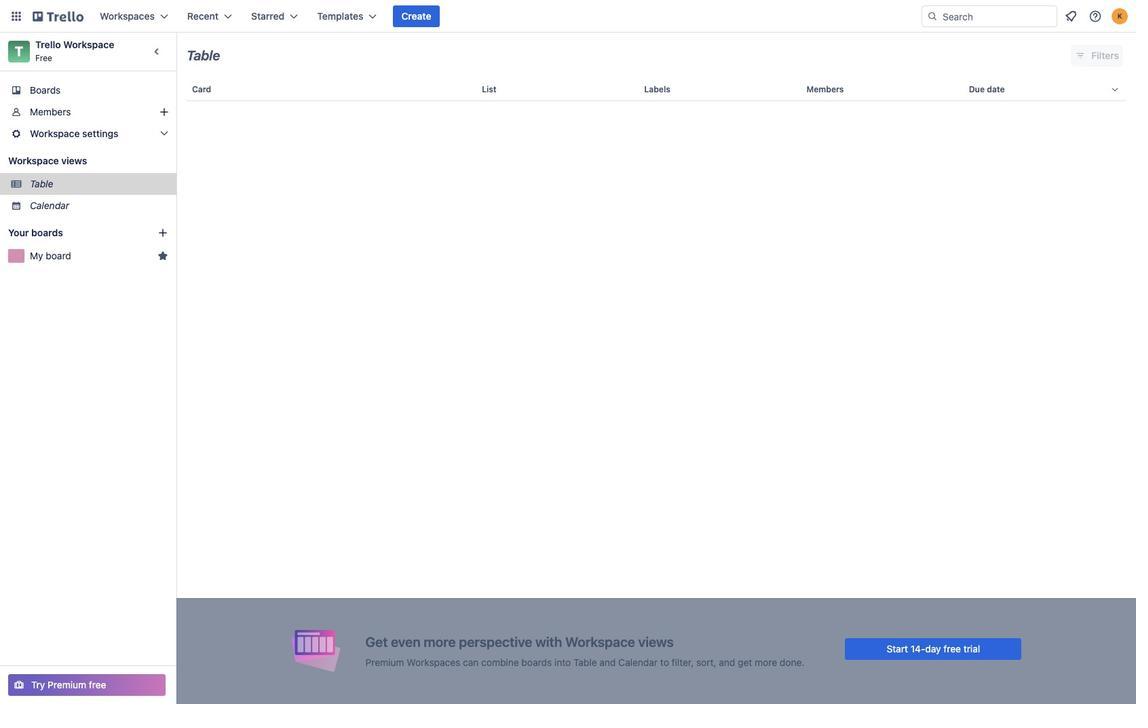 Task type: locate. For each thing, give the bounding box(es) containing it.
2 vertical spatial table
[[574, 656, 597, 668]]

Search field
[[939, 6, 1058, 26]]

labels
[[645, 84, 671, 94]]

14-
[[911, 643, 926, 654]]

1 horizontal spatial calendar
[[619, 656, 658, 668]]

workspace down 'workspace settings'
[[8, 155, 59, 166]]

search image
[[928, 11, 939, 22]]

calendar left to at the right
[[619, 656, 658, 668]]

into
[[555, 656, 571, 668]]

free right try
[[89, 679, 106, 691]]

try premium free
[[31, 679, 106, 691]]

0 horizontal spatial free
[[89, 679, 106, 691]]

members inside button
[[807, 84, 845, 94]]

0 vertical spatial calendar
[[30, 200, 69, 211]]

1 horizontal spatial members
[[807, 84, 845, 94]]

0 horizontal spatial premium
[[48, 679, 86, 691]]

calendar link
[[30, 199, 168, 213]]

and right 'into'
[[600, 656, 616, 668]]

members inside 'link'
[[30, 106, 71, 118]]

table
[[177, 73, 1137, 704]]

more right the even
[[424, 634, 456, 650]]

filters
[[1092, 50, 1120, 61]]

workspace up 'into'
[[566, 634, 636, 650]]

1 horizontal spatial workspaces
[[407, 656, 461, 668]]

0 vertical spatial workspaces
[[100, 10, 155, 22]]

sort,
[[697, 656, 717, 668]]

more right get
[[755, 656, 778, 668]]

calendar
[[30, 200, 69, 211], [619, 656, 658, 668]]

table right 'into'
[[574, 656, 597, 668]]

free
[[944, 643, 962, 654], [89, 679, 106, 691]]

my board
[[30, 250, 71, 261]]

1 horizontal spatial premium
[[366, 656, 404, 668]]

workspace inside get even more perspective with workspace views premium workspaces can combine boards into table and calendar to filter, sort, and get more done.
[[566, 634, 636, 650]]

workspace up the workspace views
[[30, 128, 80, 139]]

1 vertical spatial table
[[30, 178, 53, 189]]

more
[[424, 634, 456, 650], [755, 656, 778, 668]]

0 vertical spatial members
[[807, 84, 845, 94]]

1 and from the left
[[600, 656, 616, 668]]

can
[[463, 656, 479, 668]]

1 vertical spatial more
[[755, 656, 778, 668]]

1 horizontal spatial more
[[755, 656, 778, 668]]

0 horizontal spatial and
[[600, 656, 616, 668]]

premium down the get on the left of the page
[[366, 656, 404, 668]]

boards
[[31, 227, 63, 238], [522, 656, 552, 668]]

get
[[738, 656, 753, 668]]

back to home image
[[33, 5, 84, 27]]

0 horizontal spatial workspaces
[[100, 10, 155, 22]]

1 vertical spatial members
[[30, 106, 71, 118]]

1 horizontal spatial views
[[639, 634, 674, 650]]

workspace navigation collapse icon image
[[148, 42, 167, 61]]

trello workspace free
[[35, 39, 114, 63]]

free
[[35, 53, 52, 63]]

1 vertical spatial premium
[[48, 679, 86, 691]]

list
[[482, 84, 497, 94]]

members
[[807, 84, 845, 94], [30, 106, 71, 118]]

recent button
[[179, 5, 240, 27]]

views down 'workspace settings'
[[61, 155, 87, 166]]

table
[[187, 48, 220, 63], [30, 178, 53, 189], [574, 656, 597, 668]]

0 vertical spatial more
[[424, 634, 456, 650]]

views up to at the right
[[639, 634, 674, 650]]

boards down with
[[522, 656, 552, 668]]

table inside get even more perspective with workspace views premium workspaces can combine boards into table and calendar to filter, sort, and get more done.
[[574, 656, 597, 668]]

trello workspace link
[[35, 39, 114, 50]]

members button
[[802, 73, 964, 106]]

boards up my board
[[31, 227, 63, 238]]

0 horizontal spatial boards
[[31, 227, 63, 238]]

due date button
[[964, 73, 1127, 106]]

2 and from the left
[[720, 656, 736, 668]]

workspaces
[[100, 10, 155, 22], [407, 656, 461, 668]]

2 horizontal spatial table
[[574, 656, 597, 668]]

1 vertical spatial free
[[89, 679, 106, 691]]

and
[[600, 656, 616, 668], [720, 656, 736, 668]]

and left get
[[720, 656, 736, 668]]

table link
[[30, 177, 168, 191]]

my board link
[[30, 249, 152, 263]]

0 horizontal spatial members
[[30, 106, 71, 118]]

t link
[[8, 41, 30, 62]]

premium right try
[[48, 679, 86, 691]]

filter,
[[672, 656, 694, 668]]

views inside get even more perspective with workspace views premium workspaces can combine boards into table and calendar to filter, sort, and get more done.
[[639, 634, 674, 650]]

try premium free button
[[8, 674, 166, 696]]

0 vertical spatial premium
[[366, 656, 404, 668]]

premium
[[366, 656, 404, 668], [48, 679, 86, 691]]

starred icon image
[[158, 251, 168, 261]]

0 vertical spatial views
[[61, 155, 87, 166]]

day
[[926, 643, 942, 654]]

workspace right "trello"
[[63, 39, 114, 50]]

list button
[[477, 73, 639, 106]]

workspace
[[63, 39, 114, 50], [30, 128, 80, 139], [8, 155, 59, 166], [566, 634, 636, 650]]

t
[[15, 43, 23, 59]]

row
[[187, 73, 1127, 106]]

0 notifications image
[[1064, 8, 1080, 24]]

boards
[[30, 84, 61, 96]]

1 vertical spatial views
[[639, 634, 674, 650]]

perspective
[[459, 634, 533, 650]]

0 horizontal spatial views
[[61, 155, 87, 166]]

table inside table link
[[30, 178, 53, 189]]

1 horizontal spatial boards
[[522, 656, 552, 668]]

views
[[61, 155, 87, 166], [639, 634, 674, 650]]

free inside button
[[89, 679, 106, 691]]

1 vertical spatial calendar
[[619, 656, 658, 668]]

workspaces down the even
[[407, 656, 461, 668]]

workspaces up workspace navigation collapse icon
[[100, 10, 155, 22]]

1 horizontal spatial and
[[720, 656, 736, 668]]

0 horizontal spatial table
[[30, 178, 53, 189]]

starred
[[251, 10, 285, 22]]

create button
[[394, 5, 440, 27]]

0 vertical spatial table
[[187, 48, 220, 63]]

0 vertical spatial free
[[944, 643, 962, 654]]

workspace inside the 'trello workspace free'
[[63, 39, 114, 50]]

recent
[[187, 10, 219, 22]]

1 vertical spatial boards
[[522, 656, 552, 668]]

calendar up "your boards"
[[30, 200, 69, 211]]

1 vertical spatial workspaces
[[407, 656, 461, 668]]

table up card
[[187, 48, 220, 63]]

free right day
[[944, 643, 962, 654]]

0 horizontal spatial calendar
[[30, 200, 69, 211]]

table down the workspace views
[[30, 178, 53, 189]]

start 14-day free trial
[[887, 643, 981, 654]]

members link
[[0, 101, 177, 123]]

get even more perspective with workspace views premium workspaces can combine boards into table and calendar to filter, sort, and get more done.
[[366, 634, 805, 668]]

0 vertical spatial boards
[[31, 227, 63, 238]]



Task type: describe. For each thing, give the bounding box(es) containing it.
to
[[661, 656, 670, 668]]

combine
[[482, 656, 519, 668]]

board
[[46, 250, 71, 261]]

settings
[[82, 128, 119, 139]]

calendar inside get even more perspective with workspace views premium workspaces can combine boards into table and calendar to filter, sort, and get more done.
[[619, 656, 658, 668]]

workspace settings button
[[0, 123, 177, 145]]

open information menu image
[[1089, 10, 1103, 23]]

premium inside try premium free button
[[48, 679, 86, 691]]

due date
[[970, 84, 1006, 94]]

row containing card
[[187, 73, 1127, 106]]

workspaces inside get even more perspective with workspace views premium workspaces can combine boards into table and calendar to filter, sort, and get more done.
[[407, 656, 461, 668]]

trial
[[964, 643, 981, 654]]

your
[[8, 227, 29, 238]]

your boards with 1 items element
[[8, 225, 137, 241]]

start 14-day free trial link
[[846, 638, 1022, 660]]

workspace views
[[8, 155, 87, 166]]

starred button
[[243, 5, 307, 27]]

boards link
[[0, 79, 177, 101]]

workspaces inside dropdown button
[[100, 10, 155, 22]]

card
[[192, 84, 211, 94]]

boards inside get even more perspective with workspace views premium workspaces can combine boards into table and calendar to filter, sort, and get more done.
[[522, 656, 552, 668]]

add board image
[[158, 228, 168, 238]]

templates button
[[309, 5, 385, 27]]

with
[[536, 634, 563, 650]]

card button
[[187, 73, 477, 106]]

my
[[30, 250, 43, 261]]

primary element
[[0, 0, 1137, 33]]

workspaces button
[[92, 5, 177, 27]]

Table text field
[[187, 43, 220, 69]]

workspace settings
[[30, 128, 119, 139]]

create
[[402, 10, 432, 22]]

workspace inside dropdown button
[[30, 128, 80, 139]]

kendallparks02 (kendallparks02) image
[[1113, 8, 1129, 24]]

labels button
[[639, 73, 802, 106]]

your boards
[[8, 227, 63, 238]]

1 horizontal spatial free
[[944, 643, 962, 654]]

start
[[887, 643, 909, 654]]

premium inside get even more perspective with workspace views premium workspaces can combine boards into table and calendar to filter, sort, and get more done.
[[366, 656, 404, 668]]

done.
[[780, 656, 805, 668]]

0 horizontal spatial more
[[424, 634, 456, 650]]

try
[[31, 679, 45, 691]]

trello
[[35, 39, 61, 50]]

even
[[391, 634, 421, 650]]

get
[[366, 634, 388, 650]]

date
[[988, 84, 1006, 94]]

filters button
[[1072, 45, 1124, 67]]

table containing card
[[177, 73, 1137, 704]]

templates
[[317, 10, 364, 22]]

due
[[970, 84, 986, 94]]

1 horizontal spatial table
[[187, 48, 220, 63]]



Task type: vqa. For each thing, say whether or not it's contained in the screenshot.
Template title "text field" on the right bottom
no



